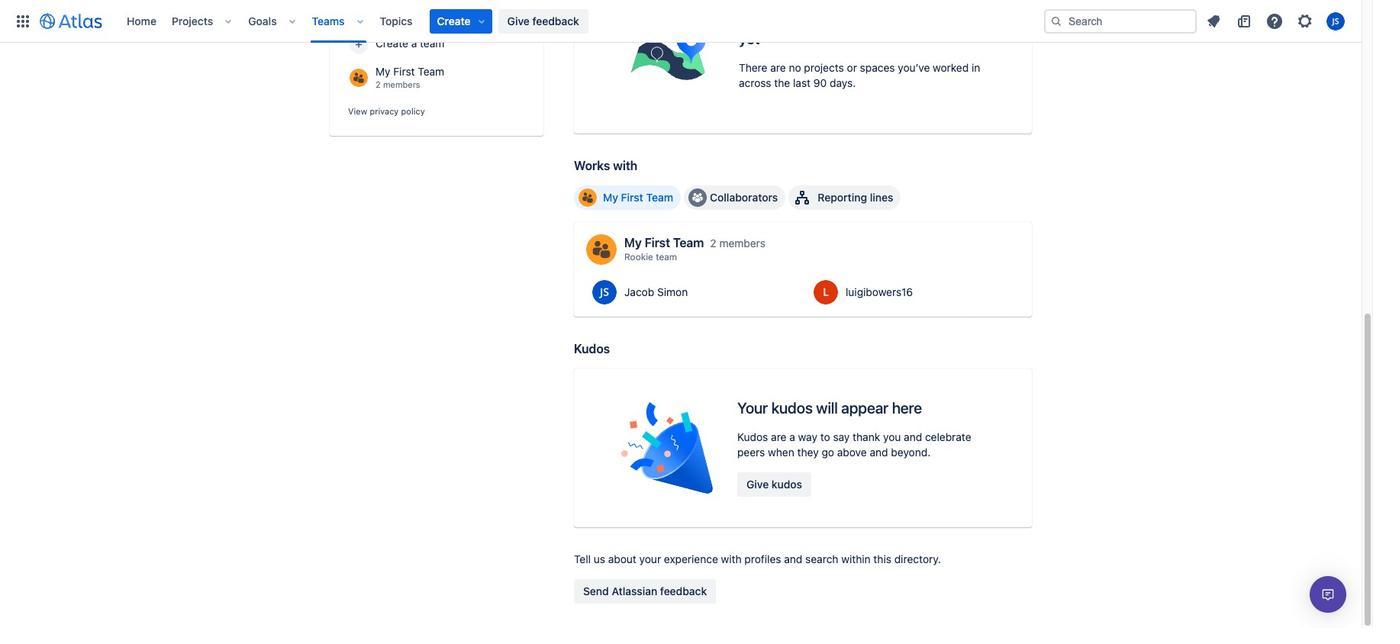 Task type: locate. For each thing, give the bounding box(es) containing it.
1 horizontal spatial give
[[747, 478, 769, 491]]

1 horizontal spatial first
[[621, 191, 643, 204]]

collaborators button
[[684, 185, 786, 210]]

my for my first team 2 members
[[376, 65, 391, 78]]

send
[[583, 585, 609, 598]]

kudos inside button
[[772, 478, 802, 491]]

with left profiles
[[721, 553, 742, 565]]

1 vertical spatial members
[[720, 237, 766, 250]]

members inside my first team 2 members rookie team
[[720, 237, 766, 250]]

group containing my first team
[[574, 185, 901, 210]]

beyond.
[[891, 446, 931, 459]]

home link
[[122, 9, 161, 33]]

view privacy policy
[[348, 106, 425, 116]]

to for show
[[886, 12, 899, 29]]

0 vertical spatial my
[[376, 65, 391, 78]]

2 kudos from the top
[[772, 478, 802, 491]]

are up when on the bottom of the page
[[771, 430, 787, 443]]

collaboratorsicon image
[[692, 191, 704, 204]]

say
[[833, 430, 850, 443]]

0 vertical spatial team
[[418, 65, 444, 78]]

last
[[793, 76, 811, 89]]

first
[[393, 65, 415, 78], [621, 191, 643, 204], [645, 236, 670, 250]]

create a team
[[376, 37, 445, 50]]

0 vertical spatial give
[[507, 14, 530, 27]]

to left show
[[886, 12, 899, 29]]

0 vertical spatial kudos
[[772, 399, 813, 417]]

reporting lines button
[[789, 185, 901, 210]]

are inside the kudos are a way to say thank you and celebrate peers when they go above and beyond.
[[771, 430, 787, 443]]

there are no projects or spaces you've worked in across the last 90 days.
[[739, 61, 981, 89]]

topics link
[[375, 9, 417, 33]]

give inside top element
[[507, 14, 530, 27]]

1 horizontal spatial create
[[437, 14, 471, 27]]

2
[[376, 79, 381, 89], [710, 237, 717, 250]]

works with
[[574, 159, 638, 172]]

0 vertical spatial feedback
[[532, 14, 579, 27]]

0 horizontal spatial teams
[[312, 14, 345, 27]]

teams right goals
[[312, 14, 345, 27]]

1 vertical spatial kudos
[[772, 478, 802, 491]]

1 vertical spatial a
[[790, 430, 795, 443]]

we don't have places to show here yet
[[739, 12, 972, 47]]

create inside dropdown button
[[437, 14, 471, 27]]

1 horizontal spatial my
[[603, 191, 618, 204]]

team inside my first team 2 members rookie team
[[673, 236, 704, 250]]

0 vertical spatial first
[[393, 65, 415, 78]]

my inside the my first team 2 members
[[376, 65, 391, 78]]

view privacy policy link
[[348, 106, 425, 116]]

banner
[[0, 0, 1362, 43]]

members
[[383, 79, 420, 89], [720, 237, 766, 250]]

1 vertical spatial team
[[646, 191, 673, 204]]

0 vertical spatial team
[[420, 37, 445, 50]]

2 up privacy
[[376, 79, 381, 89]]

here right show
[[942, 12, 972, 29]]

first down the works with
[[621, 191, 643, 204]]

1 horizontal spatial team
[[656, 251, 677, 262]]

0 vertical spatial to
[[886, 12, 899, 29]]

kudos
[[772, 399, 813, 417], [772, 478, 802, 491]]

2 for my first team 2 members rookie team
[[710, 237, 717, 250]]

1 vertical spatial first
[[621, 191, 643, 204]]

help image
[[1266, 12, 1284, 30]]

with
[[613, 159, 638, 172], [721, 553, 742, 565]]

members up policy
[[383, 79, 420, 89]]

Search field
[[1044, 9, 1197, 33]]

appear
[[842, 399, 889, 417]]

1 vertical spatial 2
[[710, 237, 717, 250]]

0 horizontal spatial a
[[411, 37, 417, 50]]

team for my first team 2 members rookie team
[[673, 236, 704, 250]]

team inside the my first team 2 members
[[418, 65, 444, 78]]

members for my first team 2 members
[[383, 79, 420, 89]]

0 horizontal spatial kudos
[[574, 342, 610, 356]]

kudos are a way to say thank you and celebrate peers when they go above and beyond.
[[737, 430, 972, 459]]

create up create a team button
[[437, 14, 471, 27]]

2 vertical spatial first
[[645, 236, 670, 250]]

create down topics link
[[376, 37, 408, 50]]

create for create
[[437, 14, 471, 27]]

kudos up the way on the bottom
[[772, 399, 813, 417]]

my first team 2 members rookie team
[[624, 236, 766, 262]]

here inside we don't have places to show here yet
[[942, 12, 972, 29]]

2 horizontal spatial my
[[624, 236, 642, 250]]

1 horizontal spatial here
[[942, 12, 972, 29]]

1 vertical spatial team
[[656, 251, 677, 262]]

my down the works with
[[603, 191, 618, 204]]

a
[[411, 37, 417, 50], [790, 430, 795, 443]]

settings image
[[1296, 12, 1315, 30]]

1 vertical spatial with
[[721, 553, 742, 565]]

team down create dropdown button on the left of page
[[420, 37, 445, 50]]

2 inside my first team 2 members rookie team
[[710, 237, 717, 250]]

create
[[437, 14, 471, 27], [376, 37, 408, 50]]

1 horizontal spatial kudos
[[737, 430, 768, 443]]

a down topics link
[[411, 37, 417, 50]]

celebrate
[[925, 430, 972, 443]]

kudos down when on the bottom of the page
[[772, 478, 802, 491]]

1 vertical spatial create
[[376, 37, 408, 50]]

my inside my first team 2 members rookie team
[[624, 236, 642, 250]]

0 horizontal spatial my
[[376, 65, 391, 78]]

here up you
[[892, 399, 922, 417]]

members for my first team 2 members rookie team
[[720, 237, 766, 250]]

create a team button
[[348, 29, 525, 60]]

my up rookie
[[624, 236, 642, 250]]

directory.
[[895, 553, 941, 565]]

team left the collaboratorsicon
[[646, 191, 673, 204]]

jacob simon
[[624, 285, 688, 298]]

first inside the my first team 2 members
[[393, 65, 415, 78]]

we
[[739, 12, 761, 29]]

kudos
[[574, 342, 610, 356], [737, 430, 768, 443]]

are up the
[[771, 61, 786, 74]]

0 vertical spatial create
[[437, 14, 471, 27]]

team inside my first team 2 members rookie team
[[656, 251, 677, 262]]

first up rookie
[[645, 236, 670, 250]]

0 vertical spatial a
[[411, 37, 417, 50]]

members down collaborators
[[720, 237, 766, 250]]

0 horizontal spatial first
[[393, 65, 415, 78]]

team for my first team 2 members
[[418, 65, 444, 78]]

atlassian
[[612, 585, 657, 598]]

your
[[737, 399, 768, 417]]

top element
[[9, 0, 1044, 42]]

about
[[608, 553, 637, 565]]

0 horizontal spatial 2
[[376, 79, 381, 89]]

home
[[127, 14, 157, 27]]

or
[[847, 61, 857, 74]]

way
[[798, 430, 818, 443]]

1 kudos from the top
[[772, 399, 813, 417]]

projects
[[804, 61, 844, 74]]

1 horizontal spatial to
[[886, 12, 899, 29]]

are inside there are no projects or spaces you've worked in across the last 90 days.
[[771, 61, 786, 74]]

are
[[771, 61, 786, 74], [771, 430, 787, 443]]

you
[[883, 430, 901, 443]]

give for give kudos
[[747, 478, 769, 491]]

2 horizontal spatial and
[[904, 430, 922, 443]]

2 inside the my first team 2 members
[[376, 79, 381, 89]]

2 vertical spatial team
[[673, 236, 704, 250]]

kudos for kudos
[[574, 342, 610, 356]]

give kudos
[[747, 478, 802, 491]]

0 vertical spatial are
[[771, 61, 786, 74]]

0 vertical spatial members
[[383, 79, 420, 89]]

2 vertical spatial my
[[624, 236, 642, 250]]

create inside button
[[376, 37, 408, 50]]

first inside my first team 2 members rookie team
[[645, 236, 670, 250]]

here
[[942, 12, 972, 29], [892, 399, 922, 417]]

first for my first team 2 members
[[393, 65, 415, 78]]

and left search
[[784, 553, 803, 565]]

my inside 'button'
[[603, 191, 618, 204]]

1 vertical spatial kudos
[[737, 430, 768, 443]]

1 vertical spatial are
[[771, 430, 787, 443]]

1 horizontal spatial a
[[790, 430, 795, 443]]

first down create a team
[[393, 65, 415, 78]]

my down create a team
[[376, 65, 391, 78]]

0 horizontal spatial with
[[613, 159, 638, 172]]

to up go at the bottom of page
[[820, 430, 830, 443]]

a left the way on the bottom
[[790, 430, 795, 443]]

0 horizontal spatial give
[[507, 14, 530, 27]]

collaborators
[[710, 191, 778, 204]]

1 vertical spatial my
[[603, 191, 618, 204]]

team down create a team button
[[418, 65, 444, 78]]

to inside we don't have places to show here yet
[[886, 12, 899, 29]]

0 horizontal spatial team
[[420, 37, 445, 50]]

0 horizontal spatial create
[[376, 37, 408, 50]]

1 vertical spatial here
[[892, 399, 922, 417]]

give right create dropdown button on the left of page
[[507, 14, 530, 27]]

0 horizontal spatial here
[[892, 399, 922, 417]]

1 horizontal spatial teams
[[348, 5, 381, 16]]

give feedback button
[[498, 9, 588, 33]]

the
[[774, 76, 790, 89]]

0 horizontal spatial feedback
[[532, 14, 579, 27]]

2 vertical spatial and
[[784, 553, 803, 565]]

0 vertical spatial 2
[[376, 79, 381, 89]]

1 vertical spatial feedback
[[660, 585, 707, 598]]

0 horizontal spatial to
[[820, 430, 830, 443]]

when
[[768, 446, 795, 459]]

team inside 'button'
[[646, 191, 673, 204]]

1 vertical spatial give
[[747, 478, 769, 491]]

give down peers
[[747, 478, 769, 491]]

2 down collaborators button on the top of page
[[710, 237, 717, 250]]

team right rookie
[[656, 251, 677, 262]]

luigibowers16 button
[[808, 274, 1023, 310]]

yet
[[739, 30, 760, 47]]

1 horizontal spatial feedback
[[660, 585, 707, 598]]

this
[[874, 553, 892, 565]]

0 horizontal spatial members
[[383, 79, 420, 89]]

and up 'beyond.'
[[904, 430, 922, 443]]

team
[[418, 65, 444, 78], [646, 191, 673, 204], [673, 236, 704, 250]]

with up my first team 'button'
[[613, 159, 638, 172]]

1 horizontal spatial 2
[[710, 237, 717, 250]]

members inside the my first team 2 members
[[383, 79, 420, 89]]

kudos inside the kudos are a way to say thank you and celebrate peers when they go above and beyond.
[[737, 430, 768, 443]]

1 vertical spatial to
[[820, 430, 830, 443]]

are for kudos
[[771, 430, 787, 443]]

first inside my first team 'button'
[[621, 191, 643, 204]]

feedback
[[532, 14, 579, 27], [660, 585, 707, 598]]

give
[[507, 14, 530, 27], [747, 478, 769, 491]]

0 vertical spatial kudos
[[574, 342, 610, 356]]

first for my first team 2 members rookie team
[[645, 236, 670, 250]]

2 horizontal spatial first
[[645, 236, 670, 250]]

are for don't
[[771, 61, 786, 74]]

1 horizontal spatial members
[[720, 237, 766, 250]]

search
[[806, 553, 839, 565]]

a inside the kudos are a way to say thank you and celebrate peers when they go above and beyond.
[[790, 430, 795, 443]]

projects link
[[167, 9, 218, 33]]

my
[[376, 65, 391, 78], [603, 191, 618, 204], [624, 236, 642, 250]]

and down thank
[[870, 446, 888, 459]]

1 horizontal spatial and
[[870, 446, 888, 459]]

teams
[[348, 5, 381, 16], [312, 14, 345, 27]]

team down the collaboratorsicon
[[673, 236, 704, 250]]

teams inside top element
[[312, 14, 345, 27]]

teams up create a team
[[348, 5, 381, 16]]

luigibowers16
[[846, 285, 913, 298]]

0 vertical spatial here
[[942, 12, 972, 29]]

to inside the kudos are a way to say thank you and celebrate peers when they go above and beyond.
[[820, 430, 830, 443]]

90
[[814, 76, 827, 89]]

kudos for give
[[772, 478, 802, 491]]

and
[[904, 430, 922, 443], [870, 446, 888, 459], [784, 553, 803, 565]]

group
[[574, 185, 901, 210]]



Task type: vqa. For each thing, say whether or not it's contained in the screenshot.
the top townsquare icon
no



Task type: describe. For each thing, give the bounding box(es) containing it.
give feedback
[[507, 14, 579, 27]]

profiles
[[745, 553, 781, 565]]

send atlassian feedback button
[[574, 579, 716, 604]]

create button
[[429, 9, 492, 33]]

my for my first team
[[603, 191, 618, 204]]

tell
[[574, 553, 591, 565]]

goals
[[248, 14, 277, 27]]

no
[[789, 61, 801, 74]]

banner containing home
[[0, 0, 1362, 43]]

0 vertical spatial with
[[613, 159, 638, 172]]

us
[[594, 553, 605, 565]]

team for my first team
[[646, 191, 673, 204]]

reporting lines
[[818, 191, 894, 204]]

rookie
[[624, 251, 653, 262]]

they
[[797, 446, 819, 459]]

show
[[903, 12, 938, 29]]

works
[[574, 159, 610, 172]]

teams link
[[307, 9, 349, 33]]

don't
[[764, 12, 799, 29]]

lines
[[870, 191, 894, 204]]

goals link
[[244, 9, 281, 33]]

tell us about your experience with profiles and search within this directory.
[[574, 553, 941, 565]]

jacob simon link
[[586, 274, 802, 310]]

have
[[803, 12, 835, 29]]

open intercom messenger image
[[1319, 586, 1338, 604]]

create for create a team
[[376, 37, 408, 50]]

kudos for kudos are a way to say thank you and celebrate peers when they go above and beyond.
[[737, 430, 768, 443]]

2 for my first team 2 members
[[376, 79, 381, 89]]

my for my first team 2 members rookie team
[[624, 236, 642, 250]]

above
[[837, 446, 867, 459]]

give kudos button
[[737, 472, 812, 497]]

simon
[[657, 285, 688, 298]]

kudos for your
[[772, 399, 813, 417]]

luigibowers16 link
[[808, 274, 1023, 310]]

days.
[[830, 76, 856, 89]]

my first team
[[603, 191, 673, 204]]

experience
[[664, 553, 718, 565]]

0 vertical spatial and
[[904, 430, 922, 443]]

jacob
[[624, 285, 654, 298]]

search image
[[1051, 15, 1063, 27]]

feedback inside button
[[660, 585, 707, 598]]

privacy
[[370, 106, 399, 116]]

feedback inside button
[[532, 14, 579, 27]]

there
[[739, 61, 768, 74]]

reporting
[[818, 191, 867, 204]]

switch to... image
[[14, 12, 32, 30]]

my first team button
[[574, 185, 681, 210]]

1 vertical spatial and
[[870, 446, 888, 459]]

within
[[842, 553, 871, 565]]

topics
[[380, 14, 413, 27]]

give for give feedback
[[507, 14, 530, 27]]

jacob simon button
[[586, 274, 802, 310]]

first for my first team
[[621, 191, 643, 204]]

worked
[[933, 61, 969, 74]]

will
[[816, 399, 838, 417]]

go
[[822, 446, 834, 459]]

your kudos will appear here
[[737, 399, 922, 417]]

places
[[838, 12, 882, 29]]

0 horizontal spatial and
[[784, 553, 803, 565]]

spaces
[[860, 61, 895, 74]]

send atlassian feedback
[[583, 585, 707, 598]]

across
[[739, 76, 772, 89]]

team inside create a team button
[[420, 37, 445, 50]]

my first team 2 members
[[376, 65, 444, 89]]

your
[[639, 553, 661, 565]]

thank
[[853, 430, 880, 443]]

in
[[972, 61, 981, 74]]

policy
[[401, 106, 425, 116]]

1 horizontal spatial with
[[721, 553, 742, 565]]

peers
[[737, 446, 765, 459]]

projects
[[172, 14, 213, 27]]

notifications image
[[1205, 12, 1223, 30]]

view
[[348, 106, 367, 116]]

you've
[[898, 61, 930, 74]]

a inside button
[[411, 37, 417, 50]]

to for say
[[820, 430, 830, 443]]

account image
[[1327, 12, 1345, 30]]



